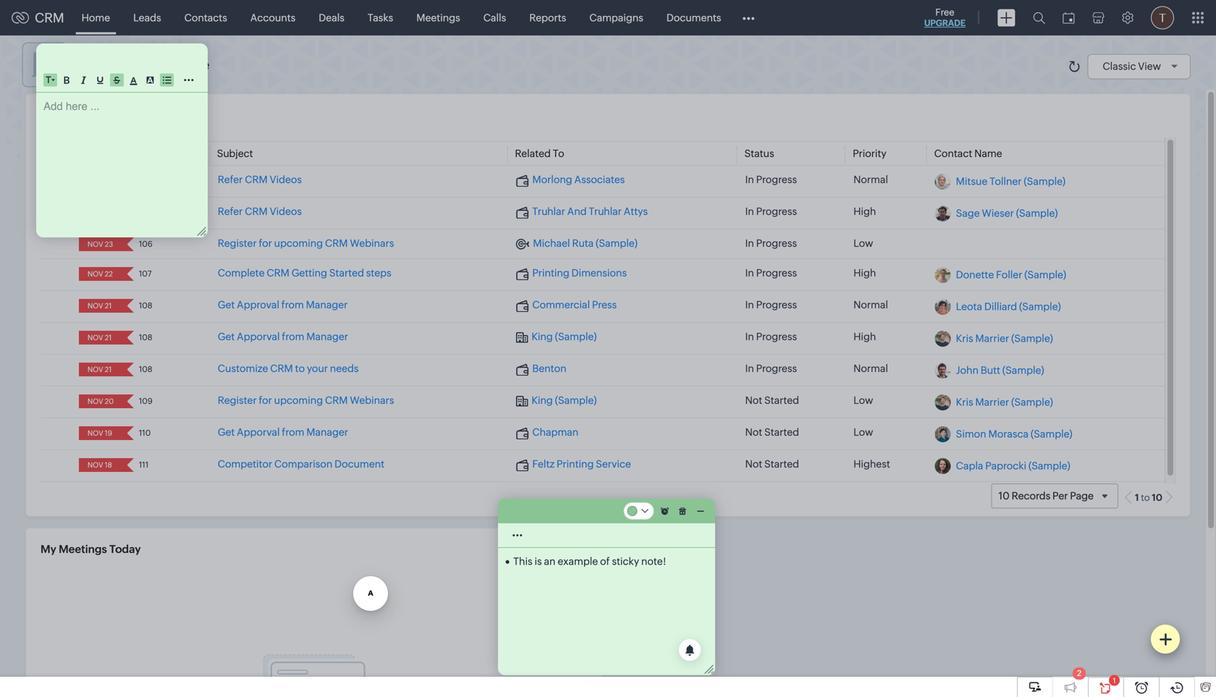Task type: vqa. For each thing, say whether or not it's contained in the screenshot.


Task type: describe. For each thing, give the bounding box(es) containing it.
welcome terry turtle
[[78, 57, 209, 72]]

refer for truhlar and truhlar attys
[[218, 206, 243, 217]]

getting
[[291, 267, 327, 279]]

in progress for associates
[[745, 174, 797, 185]]

in for and
[[745, 206, 754, 217]]

progress for press
[[756, 299, 797, 311]]

in for dimensions
[[745, 267, 754, 279]]

in for (sample)
[[745, 331, 754, 343]]

leota dilliard (sample) link
[[956, 301, 1061, 312]]

register for upcoming crm webinars for michael ruta (sample)
[[218, 238, 394, 249]]

search element
[[1024, 0, 1054, 35]]

capla paprocki (sample) link
[[956, 460, 1070, 471]]

7 progress from the top
[[756, 363, 797, 374]]

minimize image
[[697, 510, 704, 512]]

apporval for chapman
[[237, 426, 280, 438]]

competitor comparison document link
[[218, 458, 384, 470]]

2 not from the top
[[745, 426, 762, 438]]

started for feltz printing service
[[764, 458, 799, 470]]

2 truhlar from the left
[[589, 206, 622, 217]]

low for simon morasca (sample)
[[853, 426, 873, 438]]

progress for (sample)
[[756, 331, 797, 343]]

campaigns link
[[578, 0, 655, 35]]

michael ruta (sample) link
[[516, 238, 638, 250]]

get for king
[[218, 331, 235, 343]]

contact
[[934, 148, 972, 159]]

reports
[[529, 12, 566, 24]]

documents link
[[655, 0, 733, 35]]

upgrade
[[924, 18, 966, 28]]

1 low from the top
[[853, 238, 873, 249]]

get apporval from manager link for king (sample)
[[218, 331, 348, 343]]

108 for get apporval from manager
[[139, 333, 152, 342]]

in for ruta
[[745, 238, 754, 249]]

kris marrier (sample) link for low
[[956, 396, 1053, 408]]

for for michael ruta (sample)
[[259, 238, 272, 249]]

(sample) for donette foller (sample) link
[[1024, 269, 1066, 280]]

10
[[1152, 492, 1162, 503]]

(sample) for sage wieser (sample) link
[[1016, 207, 1058, 219]]

0 vertical spatial to
[[295, 363, 305, 374]]

simon
[[956, 428, 986, 440]]

get approval from manager
[[218, 299, 348, 311]]

calls
[[483, 12, 506, 24]]

kris marrier (sample) for low
[[956, 396, 1053, 408]]

dimensions
[[571, 267, 627, 279]]

competitor comparison document
[[218, 458, 384, 470]]

highest
[[853, 458, 890, 470]]

kris marrier (sample) for high
[[956, 332, 1053, 344]]

free upgrade
[[924, 7, 966, 28]]

sage wieser (sample) link
[[956, 207, 1058, 219]]

108 for get approval from manager
[[139, 301, 152, 310]]

crm left your
[[270, 363, 293, 374]]

manager for commercial
[[306, 299, 348, 311]]

needs
[[330, 363, 359, 374]]

normal for mitsue tollner (sample)
[[853, 174, 888, 185]]

view
[[1138, 60, 1161, 72]]

document
[[335, 458, 384, 470]]

crm down subject
[[245, 206, 268, 217]]

111
[[139, 460, 149, 470]]

king for get apporval from manager
[[532, 331, 553, 343]]

get apporval from manager for chapman
[[218, 426, 348, 438]]

contacts
[[184, 12, 227, 24]]

feltz
[[532, 458, 555, 470]]

high for donette foller (sample)
[[853, 267, 876, 279]]

contact name
[[934, 148, 1002, 159]]

(sample) down commercial press
[[555, 331, 597, 343]]

(sample) up the chapman
[[555, 395, 597, 406]]

not started for (sample)
[[745, 395, 799, 406]]

mitsue tollner (sample) link
[[956, 175, 1066, 187]]

0 horizontal spatial meetings
[[59, 543, 107, 556]]

your
[[307, 363, 328, 374]]

1 for 1
[[1113, 676, 1116, 685]]

status link
[[744, 148, 774, 159]]

foller
[[996, 269, 1022, 280]]

in progress for (sample)
[[745, 331, 797, 343]]

(sample) for mitsue tollner (sample) "link"
[[1024, 175, 1066, 187]]

2 vertical spatial from
[[282, 426, 304, 438]]

refer crm videos link for truhlar and truhlar attys
[[218, 206, 302, 217]]

complete crm getting started steps
[[218, 267, 391, 279]]

profile image
[[1151, 6, 1174, 29]]

customize
[[218, 363, 268, 374]]

press
[[592, 299, 617, 311]]

comparison
[[274, 458, 332, 470]]

high for sage wieser (sample)
[[853, 206, 876, 217]]

simon morasca (sample)
[[956, 428, 1072, 440]]

manager for king
[[306, 331, 348, 343]]

1 for 1 to 10
[[1135, 492, 1139, 503]]

1 horizontal spatial to
[[1141, 492, 1150, 503]]

(sample) for john butt (sample) link
[[1002, 364, 1044, 376]]

service
[[596, 458, 631, 470]]

calendar image
[[1063, 12, 1075, 24]]

printing dimensions
[[532, 267, 627, 279]]

videos for truhlar
[[270, 206, 302, 217]]

mitsue
[[956, 175, 987, 187]]

truhlar and truhlar attys
[[532, 206, 648, 217]]

contact name link
[[934, 148, 1002, 159]]

commercial press link
[[516, 299, 617, 312]]

approval
[[237, 299, 279, 311]]

contacts link
[[173, 0, 239, 35]]

john butt (sample)
[[956, 364, 1044, 376]]

related
[[515, 148, 551, 159]]

accounts link
[[239, 0, 307, 35]]

marrier for low
[[975, 396, 1009, 408]]

1 to 10
[[1135, 492, 1162, 503]]

get apporval from manager link for chapman
[[218, 426, 348, 438]]

in for press
[[745, 299, 754, 311]]

documents
[[666, 12, 721, 24]]

create new sticky note image
[[1159, 633, 1172, 646]]

3 get from the top
[[218, 426, 235, 438]]

meetings link
[[405, 0, 472, 35]]

upcoming for michael
[[274, 238, 323, 249]]

chapman
[[532, 426, 579, 438]]

progress for dimensions
[[756, 267, 797, 279]]

webinars for king
[[350, 395, 394, 406]]

subject link
[[217, 148, 253, 159]]

donette
[[956, 269, 994, 280]]

progress for associates
[[756, 174, 797, 185]]

calls link
[[472, 0, 518, 35]]

2 vertical spatial manager
[[306, 426, 348, 438]]

leads
[[133, 12, 161, 24]]

7 in from the top
[[745, 363, 754, 374]]

commercial
[[532, 299, 590, 311]]

progress for and
[[756, 206, 797, 217]]

this is an example of sticky note!
[[513, 556, 666, 567]]

turtle
[[174, 57, 209, 72]]

michael ruta (sample)
[[533, 238, 638, 249]]

related to
[[515, 148, 564, 159]]

107
[[139, 269, 152, 278]]

customize crm to your needs
[[218, 363, 359, 374]]

accounts
[[250, 12, 296, 24]]

benton
[[532, 363, 566, 374]]

king for register for upcoming crm webinars
[[532, 395, 553, 406]]

108 for customize crm to your needs
[[139, 365, 152, 374]]

in progress for and
[[745, 206, 797, 217]]

crm up getting
[[325, 238, 348, 249]]

paprocki
[[985, 460, 1026, 471]]

crm down the subject link
[[245, 174, 268, 185]]

refer crm videos for truhlar and truhlar attys
[[218, 206, 302, 217]]

john butt (sample) link
[[956, 364, 1044, 376]]

name
[[974, 148, 1002, 159]]

classic view link
[[1103, 60, 1183, 72]]

crm left getting
[[267, 267, 289, 279]]

1 vertical spatial printing
[[557, 458, 594, 470]]

priority link
[[853, 148, 886, 159]]

110
[[139, 429, 151, 438]]

kris marrier (sample) link for high
[[956, 332, 1053, 344]]

morlong
[[532, 174, 572, 185]]

(sample) for "kris marrier (sample)" link related to low
[[1011, 396, 1053, 408]]



Task type: locate. For each thing, give the bounding box(es) containing it.
marrier down butt
[[975, 396, 1009, 408]]

register for upcoming crm webinars down your
[[218, 395, 394, 406]]

kris marrier (sample) down dilliard at the top right
[[956, 332, 1053, 344]]

webinars up 'steps'
[[350, 238, 394, 249]]

get apporval from manager up competitor comparison document
[[218, 426, 348, 438]]

ruta
[[572, 238, 594, 249]]

truhlar
[[532, 206, 565, 217], [589, 206, 622, 217]]

1 vertical spatial king
[[532, 395, 553, 406]]

classic view
[[1103, 60, 1161, 72]]

1 not from the top
[[745, 395, 762, 406]]

1 not started from the top
[[745, 395, 799, 406]]

1 vertical spatial to
[[1141, 492, 1150, 503]]

0 vertical spatial videos
[[270, 174, 302, 185]]

in
[[745, 174, 754, 185], [745, 206, 754, 217], [745, 238, 754, 249], [745, 267, 754, 279], [745, 299, 754, 311], [745, 331, 754, 343], [745, 363, 754, 374]]

(sample) right foller
[[1024, 269, 1066, 280]]

1 vertical spatial kris
[[956, 396, 973, 408]]

2 vertical spatial low
[[853, 426, 873, 438]]

home link
[[70, 0, 122, 35]]

2 vertical spatial high
[[853, 331, 876, 343]]

1 horizontal spatial truhlar
[[589, 206, 622, 217]]

1 vertical spatial 108
[[139, 333, 152, 342]]

mitsue tollner (sample)
[[956, 175, 1066, 187]]

(sample) inside michael ruta (sample) 'link'
[[596, 238, 638, 249]]

high for kris marrier (sample)
[[853, 331, 876, 343]]

2 get apporval from manager link from the top
[[218, 426, 348, 438]]

register for upcoming crm webinars link up complete crm getting started steps
[[218, 238, 394, 249]]

to left your
[[295, 363, 305, 374]]

capla paprocki (sample)
[[956, 460, 1070, 471]]

not for (sample)
[[745, 395, 762, 406]]

logo image
[[12, 12, 29, 24]]

register for michael ruta (sample)
[[218, 238, 257, 249]]

get apporval from manager down "get approval from manager"
[[218, 331, 348, 343]]

get approval from manager link
[[218, 299, 348, 311]]

printing right feltz
[[557, 458, 594, 470]]

2 king (sample) from the top
[[532, 395, 597, 406]]

None field
[[46, 74, 55, 86], [83, 238, 117, 251], [83, 267, 117, 281], [83, 299, 117, 313], [83, 331, 117, 345], [83, 363, 117, 377], [83, 395, 117, 408], [83, 426, 117, 440], [83, 458, 117, 472], [46, 74, 55, 86], [83, 238, 117, 251], [83, 267, 117, 281], [83, 299, 117, 313], [83, 331, 117, 345], [83, 363, 117, 377], [83, 395, 117, 408], [83, 426, 117, 440], [83, 458, 117, 472]]

2 kris marrier (sample) from the top
[[956, 396, 1053, 408]]

1 vertical spatial marrier
[[975, 396, 1009, 408]]

delete image
[[679, 507, 686, 515]]

to left 10
[[1141, 492, 1150, 503]]

2 in progress from the top
[[745, 206, 797, 217]]

1 refer crm videos link from the top
[[218, 174, 302, 185]]

0 vertical spatial register for upcoming crm webinars link
[[218, 238, 394, 249]]

low for kris marrier (sample)
[[853, 395, 873, 406]]

7 in progress from the top
[[745, 363, 797, 374]]

upcoming
[[274, 238, 323, 249], [274, 395, 323, 406]]

normal for leota dilliard (sample)
[[853, 299, 888, 311]]

0 vertical spatial marrier
[[975, 332, 1009, 344]]

2 register for upcoming crm webinars link from the top
[[218, 395, 394, 406]]

1 vertical spatial webinars
[[350, 395, 394, 406]]

(sample) right dilliard at the top right
[[1019, 301, 1061, 312]]

from for king
[[282, 331, 304, 343]]

1 vertical spatial kris marrier (sample) link
[[956, 396, 1053, 408]]

started for king (sample)
[[764, 395, 799, 406]]

2 register for upcoming crm webinars from the top
[[218, 395, 394, 406]]

1 vertical spatial get apporval from manager link
[[218, 426, 348, 438]]

get left 'approval'
[[218, 299, 235, 311]]

started for chapman
[[764, 426, 799, 438]]

webinars for michael
[[350, 238, 394, 249]]

0 vertical spatial high
[[853, 206, 876, 217]]

register for king (sample)
[[218, 395, 257, 406]]

6 in progress from the top
[[745, 331, 797, 343]]

for
[[259, 238, 272, 249], [259, 395, 272, 406]]

0 vertical spatial upcoming
[[274, 238, 323, 249]]

0 vertical spatial kris marrier (sample)
[[956, 332, 1053, 344]]

refer crm videos link
[[218, 174, 302, 185], [218, 206, 302, 217]]

1 vertical spatial upcoming
[[274, 395, 323, 406]]

2 vertical spatial 108
[[139, 365, 152, 374]]

complete crm getting started steps link
[[218, 267, 391, 279]]

2 low from the top
[[853, 395, 873, 406]]

meetings right my
[[59, 543, 107, 556]]

1 vertical spatial high
[[853, 267, 876, 279]]

2 not started from the top
[[745, 426, 799, 438]]

1 for from the top
[[259, 238, 272, 249]]

0 vertical spatial king
[[532, 331, 553, 343]]

get apporval from manager link down "get approval from manager"
[[218, 331, 348, 343]]

2 vertical spatial get
[[218, 426, 235, 438]]

complete
[[218, 267, 265, 279]]

register for upcoming crm webinars link down your
[[218, 395, 394, 406]]

2 kris from the top
[[956, 396, 973, 408]]

apporval down 'approval'
[[237, 331, 280, 343]]

0 vertical spatial refer crm videos
[[218, 174, 302, 185]]

create menu element
[[989, 0, 1024, 35]]

(sample) for simon morasca (sample) link
[[1031, 428, 1072, 440]]

get apporval from manager for king (sample)
[[218, 331, 348, 343]]

reports link
[[518, 0, 578, 35]]

crm link
[[12, 10, 64, 25]]

0 vertical spatial get apporval from manager link
[[218, 331, 348, 343]]

4 in progress from the top
[[745, 267, 797, 279]]

1 vertical spatial register for upcoming crm webinars link
[[218, 395, 394, 406]]

low
[[853, 238, 873, 249], [853, 395, 873, 406], [853, 426, 873, 438]]

2 for from the top
[[259, 395, 272, 406]]

kris for high
[[956, 332, 973, 344]]

1 vertical spatial register
[[218, 395, 257, 406]]

commercial press
[[532, 299, 617, 311]]

manager up comparison
[[306, 426, 348, 438]]

tasks link
[[356, 0, 405, 35]]

3 progress from the top
[[756, 238, 797, 249]]

normal
[[853, 174, 888, 185], [853, 299, 888, 311], [853, 363, 888, 374]]

priority
[[853, 148, 886, 159]]

register for upcoming crm webinars
[[218, 238, 394, 249], [218, 395, 394, 406]]

in progress
[[745, 174, 797, 185], [745, 206, 797, 217], [745, 238, 797, 249], [745, 267, 797, 279], [745, 299, 797, 311], [745, 331, 797, 343], [745, 363, 797, 374]]

0 vertical spatial from
[[281, 299, 304, 311]]

not
[[745, 395, 762, 406], [745, 426, 762, 438], [745, 458, 762, 470]]

videos for morlong
[[270, 174, 302, 185]]

1 kris marrier (sample) from the top
[[956, 332, 1053, 344]]

search image
[[1033, 12, 1045, 24]]

truhlar left and
[[532, 206, 565, 217]]

leota dilliard (sample)
[[956, 301, 1061, 312]]

register up complete
[[218, 238, 257, 249]]

1 kris marrier (sample) link from the top
[[956, 332, 1053, 344]]

marrier
[[975, 332, 1009, 344], [975, 396, 1009, 408]]

tasks
[[368, 12, 393, 24]]

1 horizontal spatial 1
[[1135, 492, 1139, 503]]

morlong associates
[[532, 174, 625, 185]]

(sample) right tollner
[[1024, 175, 1066, 187]]

0 vertical spatial refer
[[218, 174, 243, 185]]

0 vertical spatial kris
[[956, 332, 973, 344]]

from for commercial
[[281, 299, 304, 311]]

1 vertical spatial low
[[853, 395, 873, 406]]

(sample) up simon morasca (sample)
[[1011, 396, 1053, 408]]

0 vertical spatial 108
[[139, 301, 152, 310]]

1 apporval from the top
[[237, 331, 280, 343]]

0 vertical spatial register for upcoming crm webinars
[[218, 238, 394, 249]]

printing down michael
[[532, 267, 569, 279]]

6 in from the top
[[745, 331, 754, 343]]

1 refer crm videos from the top
[[218, 174, 302, 185]]

4 progress from the top
[[756, 267, 797, 279]]

1 vertical spatial register for upcoming crm webinars
[[218, 395, 394, 406]]

(sample) right morasca
[[1031, 428, 1072, 440]]

0 horizontal spatial 1
[[1113, 676, 1116, 685]]

king (sample) up the chapman
[[532, 395, 597, 406]]

4 in from the top
[[745, 267, 754, 279]]

(sample) for leota dilliard (sample) link
[[1019, 301, 1061, 312]]

to
[[553, 148, 564, 159]]

not started for printing
[[745, 458, 799, 470]]

not for printing
[[745, 458, 762, 470]]

customize crm to your needs link
[[218, 363, 359, 374]]

progress for ruta
[[756, 238, 797, 249]]

profile element
[[1142, 0, 1183, 35]]

king (sample) link up the chapman
[[516, 395, 597, 407]]

kris marrier (sample) link up morasca
[[956, 396, 1053, 408]]

sage
[[956, 207, 980, 219]]

(sample) for "kris marrier (sample)" link related to high
[[1011, 332, 1053, 344]]

3 not from the top
[[745, 458, 762, 470]]

1 vertical spatial for
[[259, 395, 272, 406]]

videos
[[270, 174, 302, 185], [270, 206, 302, 217]]

register for upcoming crm webinars link for michael ruta (sample)
[[218, 238, 394, 249]]

0 vertical spatial apporval
[[237, 331, 280, 343]]

0 vertical spatial register
[[218, 238, 257, 249]]

refer crm videos link down subject
[[218, 206, 302, 217]]

king (sample) for not started
[[532, 395, 597, 406]]

kris up the john
[[956, 332, 973, 344]]

1 marrier from the top
[[975, 332, 1009, 344]]

1 vertical spatial from
[[282, 331, 304, 343]]

get apporval from manager link
[[218, 331, 348, 343], [218, 426, 348, 438]]

0 vertical spatial not
[[745, 395, 762, 406]]

not started
[[745, 395, 799, 406], [745, 426, 799, 438], [745, 458, 799, 470]]

2 apporval from the top
[[237, 426, 280, 438]]

0 vertical spatial webinars
[[350, 238, 394, 249]]

2 register from the top
[[218, 395, 257, 406]]

refer for morlong associates
[[218, 174, 243, 185]]

1 right 2
[[1113, 676, 1116, 685]]

started
[[329, 267, 364, 279], [764, 395, 799, 406], [764, 426, 799, 438], [764, 458, 799, 470]]

refer crm videos for morlong associates
[[218, 174, 302, 185]]

2 webinars from the top
[[350, 395, 394, 406]]

in progress for ruta
[[745, 238, 797, 249]]

2 normal from the top
[[853, 299, 888, 311]]

for for king (sample)
[[259, 395, 272, 406]]

0 vertical spatial manager
[[306, 299, 348, 311]]

king (sample) link for register for upcoming crm webinars
[[516, 395, 597, 407]]

1 webinars from the top
[[350, 238, 394, 249]]

0 horizontal spatial to
[[295, 363, 305, 374]]

donette foller (sample) link
[[956, 269, 1066, 280]]

3 high from the top
[[853, 331, 876, 343]]

1 vertical spatial get apporval from manager
[[218, 426, 348, 438]]

1 left 10
[[1135, 492, 1139, 503]]

for up complete
[[259, 238, 272, 249]]

1 progress from the top
[[756, 174, 797, 185]]

from down complete crm getting started steps link
[[281, 299, 304, 311]]

1 get apporval from manager link from the top
[[218, 331, 348, 343]]

related to link
[[515, 148, 564, 159]]

marrier up butt
[[975, 332, 1009, 344]]

king down benton 'link'
[[532, 395, 553, 406]]

register for upcoming crm webinars for king (sample)
[[218, 395, 394, 406]]

morlong associates link
[[516, 174, 625, 187]]

1 videos from the top
[[270, 174, 302, 185]]

meetings
[[416, 12, 460, 24], [59, 543, 107, 556]]

2 vertical spatial normal
[[853, 363, 888, 374]]

109
[[139, 397, 153, 406]]

today
[[109, 543, 141, 556]]

1 108 from the top
[[139, 301, 152, 310]]

crm
[[35, 10, 64, 25], [245, 174, 268, 185], [245, 206, 268, 217], [325, 238, 348, 249], [267, 267, 289, 279], [270, 363, 293, 374], [325, 395, 348, 406]]

king (sample) down commercial press link
[[532, 331, 597, 343]]

5 in from the top
[[745, 299, 754, 311]]

tollner
[[990, 175, 1022, 187]]

3 normal from the top
[[853, 363, 888, 374]]

1 get from the top
[[218, 299, 235, 311]]

2 king from the top
[[532, 395, 553, 406]]

1 king from the top
[[532, 331, 553, 343]]

(sample) right wieser
[[1016, 207, 1058, 219]]

my
[[41, 543, 56, 556]]

refer crm videos link for morlong associates
[[218, 174, 302, 185]]

1 normal from the top
[[853, 174, 888, 185]]

morasca
[[988, 428, 1029, 440]]

(sample) for capla paprocki (sample) 'link'
[[1028, 460, 1070, 471]]

feltz printing service
[[532, 458, 631, 470]]

apporval for king (sample)
[[237, 331, 280, 343]]

kris down the john
[[956, 396, 973, 408]]

3 108 from the top
[[139, 365, 152, 374]]

register for upcoming crm webinars up complete crm getting started steps
[[218, 238, 394, 249]]

2 marrier from the top
[[975, 396, 1009, 408]]

(sample) right butt
[[1002, 364, 1044, 376]]

1 vertical spatial normal
[[853, 299, 888, 311]]

benton link
[[516, 363, 566, 376]]

1 vertical spatial refer crm videos
[[218, 206, 302, 217]]

1 vertical spatial refer
[[218, 206, 243, 217]]

marrier for high
[[975, 332, 1009, 344]]

108
[[139, 301, 152, 310], [139, 333, 152, 342], [139, 365, 152, 374]]

king (sample) link for get apporval from manager
[[516, 331, 597, 343]]

0 vertical spatial get apporval from manager
[[218, 331, 348, 343]]

2 refer crm videos link from the top
[[218, 206, 302, 217]]

apporval up the competitor on the left of page
[[237, 426, 280, 438]]

refer crm videos down the subject link
[[218, 174, 302, 185]]

0 vertical spatial for
[[259, 238, 272, 249]]

refer down the subject link
[[218, 174, 243, 185]]

2 in from the top
[[745, 206, 754, 217]]

(sample) down leota dilliard (sample)
[[1011, 332, 1053, 344]]

2 get from the top
[[218, 331, 235, 343]]

crm down the needs in the bottom left of the page
[[325, 395, 348, 406]]

1 vertical spatial manager
[[306, 331, 348, 343]]

manager down getting
[[306, 299, 348, 311]]

2 upcoming from the top
[[274, 395, 323, 406]]

refer crm videos link down the subject link
[[218, 174, 302, 185]]

in progress for press
[[745, 299, 797, 311]]

get up the competitor on the left of page
[[218, 426, 235, 438]]

kris for low
[[956, 396, 973, 408]]

apporval
[[237, 331, 280, 343], [237, 426, 280, 438]]

reminder image
[[661, 507, 669, 515]]

0 horizontal spatial truhlar
[[532, 206, 565, 217]]

0 vertical spatial king (sample)
[[532, 331, 597, 343]]

in progress for dimensions
[[745, 267, 797, 279]]

for down customize
[[259, 395, 272, 406]]

1 register for upcoming crm webinars link from the top
[[218, 238, 394, 249]]

upcoming for king
[[274, 395, 323, 406]]

1 get apporval from manager from the top
[[218, 331, 348, 343]]

3 in from the top
[[745, 238, 754, 249]]

1 kris from the top
[[956, 332, 973, 344]]

terry
[[139, 57, 171, 72]]

1 horizontal spatial meetings
[[416, 12, 460, 24]]

2 high from the top
[[853, 267, 876, 279]]

0 vertical spatial low
[[853, 238, 873, 249]]

1 upcoming from the top
[[274, 238, 323, 249]]

status
[[744, 148, 774, 159]]

1 vertical spatial not
[[745, 426, 762, 438]]

1 vertical spatial apporval
[[237, 426, 280, 438]]

1 vertical spatial videos
[[270, 206, 302, 217]]

1 in from the top
[[745, 174, 754, 185]]

1 refer from the top
[[218, 174, 243, 185]]

1 truhlar from the left
[[532, 206, 565, 217]]

1 register for upcoming crm webinars from the top
[[218, 238, 394, 249]]

subject
[[217, 148, 253, 159]]

2 108 from the top
[[139, 333, 152, 342]]

1 vertical spatial kris marrier (sample)
[[956, 396, 1053, 408]]

6 progress from the top
[[756, 331, 797, 343]]

3 low from the top
[[853, 426, 873, 438]]

upcoming up complete crm getting started steps
[[274, 238, 323, 249]]

get apporval from manager link up competitor comparison document
[[218, 426, 348, 438]]

truhlar right and
[[589, 206, 622, 217]]

1 king (sample) from the top
[[532, 331, 597, 343]]

1 high from the top
[[853, 206, 876, 217]]

5 progress from the top
[[756, 299, 797, 311]]

1 vertical spatial 1
[[1113, 676, 1116, 685]]

king (sample) for in progress
[[532, 331, 597, 343]]

2 progress from the top
[[756, 206, 797, 217]]

to
[[295, 363, 305, 374], [1141, 492, 1150, 503]]

1 vertical spatial king (sample) link
[[516, 395, 597, 407]]

0 vertical spatial not started
[[745, 395, 799, 406]]

from up competitor comparison document
[[282, 426, 304, 438]]

1 vertical spatial not started
[[745, 426, 799, 438]]

steps
[[366, 267, 391, 279]]

2
[[1077, 669, 1081, 678]]

campaigns
[[589, 12, 643, 24]]

king (sample) link up benton
[[516, 331, 597, 343]]

1 king (sample) link from the top
[[516, 331, 597, 343]]

0 vertical spatial normal
[[853, 174, 888, 185]]

refer crm videos down subject
[[218, 206, 302, 217]]

register down customize
[[218, 395, 257, 406]]

(sample) right ruta
[[596, 238, 638, 249]]

michael
[[533, 238, 570, 249]]

kris marrier (sample) up morasca
[[956, 396, 1053, 408]]

5 in progress from the top
[[745, 299, 797, 311]]

0 vertical spatial meetings
[[416, 12, 460, 24]]

normal for john butt (sample)
[[853, 363, 888, 374]]

1 vertical spatial meetings
[[59, 543, 107, 556]]

capla
[[956, 460, 983, 471]]

3 in progress from the top
[[745, 238, 797, 249]]

get for commercial
[[218, 299, 235, 311]]

2 vertical spatial not started
[[745, 458, 799, 470]]

3 not started from the top
[[745, 458, 799, 470]]

from up customize crm to your needs
[[282, 331, 304, 343]]

king up benton 'link'
[[532, 331, 553, 343]]

2 refer crm videos from the top
[[218, 206, 302, 217]]

(sample) right paprocki
[[1028, 460, 1070, 471]]

2 videos from the top
[[270, 206, 302, 217]]

leads link
[[122, 0, 173, 35]]

1 in progress from the top
[[745, 174, 797, 185]]

manager up your
[[306, 331, 348, 343]]

1 vertical spatial king (sample)
[[532, 395, 597, 406]]

register for upcoming crm webinars link for king (sample)
[[218, 395, 394, 406]]

crm right logo
[[35, 10, 64, 25]]

meetings left 'calls'
[[416, 12, 460, 24]]

upcoming down customize crm to your needs
[[274, 395, 323, 406]]

106
[[139, 240, 153, 249]]

2 king (sample) link from the top
[[516, 395, 597, 407]]

webinars down the needs in the bottom left of the page
[[350, 395, 394, 406]]

0 vertical spatial 1
[[1135, 492, 1139, 503]]

competitor
[[218, 458, 272, 470]]

0 vertical spatial printing
[[532, 267, 569, 279]]

2 kris marrier (sample) link from the top
[[956, 396, 1053, 408]]

2 vertical spatial not
[[745, 458, 762, 470]]

truhlar and truhlar attys link
[[516, 206, 648, 219]]

1 vertical spatial get
[[218, 331, 235, 343]]

create menu image
[[997, 9, 1016, 26]]

kris marrier (sample) link down dilliard at the top right
[[956, 332, 1053, 344]]

butt
[[981, 364, 1000, 376]]

0 vertical spatial king (sample) link
[[516, 331, 597, 343]]

0 vertical spatial kris marrier (sample) link
[[956, 332, 1053, 344]]

get up customize
[[218, 331, 235, 343]]

1 register from the top
[[218, 238, 257, 249]]

2 get apporval from manager from the top
[[218, 426, 348, 438]]

home
[[81, 12, 110, 24]]

kris
[[956, 332, 973, 344], [956, 396, 973, 408]]

2 refer from the top
[[218, 206, 243, 217]]

refer down subject
[[218, 206, 243, 217]]

welcome
[[78, 57, 137, 72]]

0 vertical spatial get
[[218, 299, 235, 311]]

high
[[853, 206, 876, 217], [853, 267, 876, 279], [853, 331, 876, 343]]

feltz printing service link
[[516, 458, 631, 471]]

1 vertical spatial refer crm videos link
[[218, 206, 302, 217]]

in for associates
[[745, 174, 754, 185]]

0 vertical spatial refer crm videos link
[[218, 174, 302, 185]]

simon morasca (sample) link
[[956, 428, 1072, 440]]

leota
[[956, 301, 982, 312]]

register
[[218, 238, 257, 249], [218, 395, 257, 406]]



